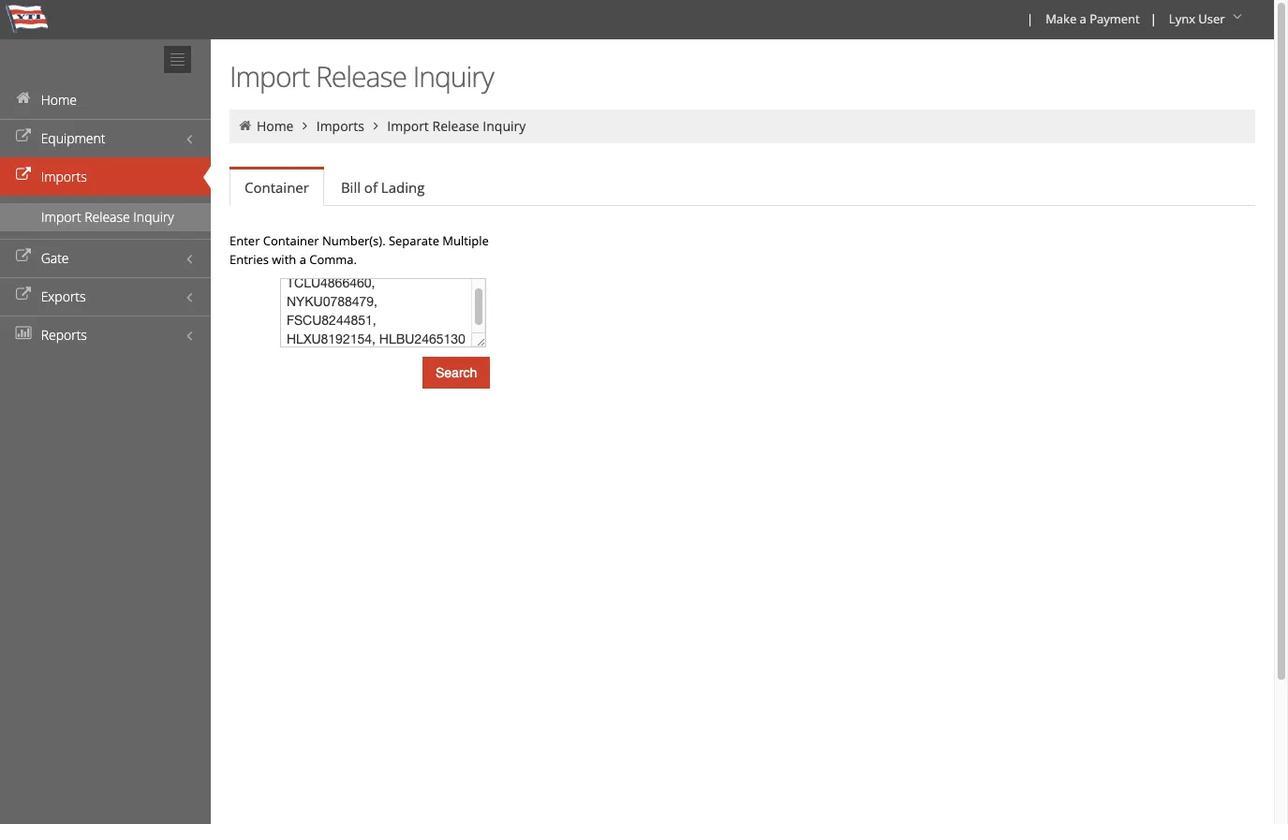 Task type: describe. For each thing, give the bounding box(es) containing it.
2 vertical spatial release
[[85, 208, 130, 226]]

of
[[364, 178, 378, 197]]

1 vertical spatial inquiry
[[483, 117, 526, 135]]

0 vertical spatial imports link
[[316, 117, 365, 135]]

entries
[[230, 251, 269, 268]]

0 vertical spatial import release inquiry
[[230, 57, 494, 96]]

equipment
[[41, 129, 105, 147]]

search
[[436, 365, 477, 380]]

angle down image
[[1228, 10, 1247, 23]]

bill of lading
[[341, 178, 425, 197]]

angle right image
[[368, 119, 384, 132]]

gate
[[41, 249, 69, 267]]

0 vertical spatial home image
[[14, 92, 33, 105]]

0 vertical spatial a
[[1080, 10, 1087, 27]]

lynx user link
[[1161, 0, 1254, 39]]

1 vertical spatial imports
[[41, 168, 87, 186]]

1 vertical spatial import release inquiry
[[387, 117, 526, 135]]

a inside enter container number(s).  separate multiple entries with a comma.
[[299, 251, 306, 268]]

external link image for exports
[[14, 289, 33, 302]]

bill of lading link
[[326, 169, 440, 206]]

external link image for equipment
[[14, 130, 33, 143]]

equipment link
[[0, 119, 211, 157]]

reports link
[[0, 316, 211, 354]]

1 horizontal spatial import release inquiry link
[[387, 117, 526, 135]]

angle right image
[[297, 119, 313, 132]]

with
[[272, 251, 296, 268]]

lading
[[381, 178, 425, 197]]

2 vertical spatial import release inquiry
[[41, 208, 174, 226]]

enter container number(s).  separate multiple entries with a comma.
[[230, 232, 489, 268]]

enter
[[230, 232, 260, 249]]



Task type: vqa. For each thing, say whether or not it's contained in the screenshot.
middle Release
yes



Task type: locate. For each thing, give the bounding box(es) containing it.
reports
[[41, 326, 87, 344]]

exports
[[41, 288, 86, 305]]

release up gate link at left top
[[85, 208, 130, 226]]

0 vertical spatial container
[[245, 178, 309, 197]]

make
[[1046, 10, 1077, 27]]

search button
[[423, 357, 490, 389]]

0 horizontal spatial home
[[41, 91, 77, 109]]

lynx user
[[1169, 10, 1225, 27]]

import up the gate
[[41, 208, 81, 226]]

inquiry
[[413, 57, 494, 96], [483, 117, 526, 135], [133, 208, 174, 226]]

1 external link image from the top
[[14, 130, 33, 143]]

imports
[[316, 117, 365, 135], [41, 168, 87, 186]]

1 vertical spatial home
[[257, 117, 294, 135]]

0 horizontal spatial a
[[299, 251, 306, 268]]

2 vertical spatial inquiry
[[133, 208, 174, 226]]

import release inquiry
[[230, 57, 494, 96], [387, 117, 526, 135], [41, 208, 174, 226]]

0 vertical spatial inquiry
[[413, 57, 494, 96]]

external link image down equipment link
[[14, 169, 33, 182]]

container inside enter container number(s).  separate multiple entries with a comma.
[[263, 232, 319, 249]]

1 horizontal spatial home image
[[237, 119, 253, 132]]

0 horizontal spatial home link
[[0, 81, 211, 119]]

1 horizontal spatial home
[[257, 117, 294, 135]]

home link up equipment
[[0, 81, 211, 119]]

1 vertical spatial container
[[263, 232, 319, 249]]

3 external link image from the top
[[14, 250, 33, 263]]

a
[[1080, 10, 1087, 27], [299, 251, 306, 268]]

user
[[1199, 10, 1225, 27]]

home image up equipment link
[[14, 92, 33, 105]]

0 horizontal spatial |
[[1027, 10, 1034, 27]]

2 horizontal spatial import
[[387, 117, 429, 135]]

0 vertical spatial import
[[230, 57, 309, 96]]

1 vertical spatial home image
[[237, 119, 253, 132]]

0 horizontal spatial imports link
[[0, 157, 211, 196]]

import right angle right image
[[387, 117, 429, 135]]

container
[[245, 178, 309, 197], [263, 232, 319, 249]]

external link image
[[14, 130, 33, 143], [14, 169, 33, 182], [14, 250, 33, 263], [14, 289, 33, 302]]

home up equipment
[[41, 91, 77, 109]]

imports down equipment
[[41, 168, 87, 186]]

1 vertical spatial imports link
[[0, 157, 211, 196]]

make a payment
[[1046, 10, 1140, 27]]

import
[[230, 57, 309, 96], [387, 117, 429, 135], [41, 208, 81, 226]]

imports right angle right icon
[[316, 117, 365, 135]]

release
[[316, 57, 407, 96], [432, 117, 479, 135], [85, 208, 130, 226]]

release up angle right image
[[316, 57, 407, 96]]

number(s).
[[322, 232, 386, 249]]

external link image inside gate link
[[14, 250, 33, 263]]

imports link down equipment
[[0, 157, 211, 196]]

import release inquiry right angle right image
[[387, 117, 526, 135]]

imports link
[[316, 117, 365, 135], [0, 157, 211, 196]]

exports link
[[0, 277, 211, 316]]

container link
[[230, 170, 324, 206]]

0 horizontal spatial import release inquiry link
[[0, 203, 211, 231]]

a right the with at the left of the page
[[299, 251, 306, 268]]

home image
[[14, 92, 33, 105], [237, 119, 253, 132]]

1 vertical spatial a
[[299, 251, 306, 268]]

import release inquiry up angle right image
[[230, 57, 494, 96]]

release right angle right image
[[432, 117, 479, 135]]

1 horizontal spatial imports link
[[316, 117, 365, 135]]

import up angle right icon
[[230, 57, 309, 96]]

container up enter
[[245, 178, 309, 197]]

0 horizontal spatial import
[[41, 208, 81, 226]]

1 horizontal spatial home link
[[257, 117, 294, 135]]

2 vertical spatial import
[[41, 208, 81, 226]]

2 horizontal spatial release
[[432, 117, 479, 135]]

1 horizontal spatial release
[[316, 57, 407, 96]]

1 horizontal spatial import
[[230, 57, 309, 96]]

gate link
[[0, 239, 211, 277]]

external link image left the gate
[[14, 250, 33, 263]]

1 | from the left
[[1027, 10, 1034, 27]]

1 vertical spatial import release inquiry link
[[0, 203, 211, 231]]

external link image for imports
[[14, 169, 33, 182]]

1 horizontal spatial imports
[[316, 117, 365, 135]]

home link
[[0, 81, 211, 119], [257, 117, 294, 135]]

0 vertical spatial home
[[41, 91, 77, 109]]

| left lynx
[[1150, 10, 1157, 27]]

None text field
[[280, 278, 486, 348]]

1 horizontal spatial a
[[1080, 10, 1087, 27]]

|
[[1027, 10, 1034, 27], [1150, 10, 1157, 27]]

external link image inside equipment link
[[14, 130, 33, 143]]

import release inquiry link up gate link at left top
[[0, 203, 211, 231]]

container up the with at the left of the page
[[263, 232, 319, 249]]

1 vertical spatial import
[[387, 117, 429, 135]]

0 horizontal spatial home image
[[14, 92, 33, 105]]

payment
[[1090, 10, 1140, 27]]

home left angle right icon
[[257, 117, 294, 135]]

external link image up the bar chart image
[[14, 289, 33, 302]]

2 external link image from the top
[[14, 169, 33, 182]]

0 horizontal spatial release
[[85, 208, 130, 226]]

external link image inside exports link
[[14, 289, 33, 302]]

import release inquiry link right angle right image
[[387, 117, 526, 135]]

home link left angle right icon
[[257, 117, 294, 135]]

bar chart image
[[14, 327, 33, 340]]

separate
[[389, 232, 439, 249]]

make a payment link
[[1037, 0, 1147, 39]]

external link image left equipment
[[14, 130, 33, 143]]

home image left angle right icon
[[237, 119, 253, 132]]

bill
[[341, 178, 361, 197]]

a right make
[[1080, 10, 1087, 27]]

| left make
[[1027, 10, 1034, 27]]

0 vertical spatial import release inquiry link
[[387, 117, 526, 135]]

0 horizontal spatial imports
[[41, 168, 87, 186]]

0 vertical spatial imports
[[316, 117, 365, 135]]

1 vertical spatial release
[[432, 117, 479, 135]]

comma.
[[309, 251, 357, 268]]

import release inquiry link
[[387, 117, 526, 135], [0, 203, 211, 231]]

4 external link image from the top
[[14, 289, 33, 302]]

import release inquiry up gate link at left top
[[41, 208, 174, 226]]

multiple
[[443, 232, 489, 249]]

0 vertical spatial release
[[316, 57, 407, 96]]

external link image for gate
[[14, 250, 33, 263]]

imports link right angle right icon
[[316, 117, 365, 135]]

1 horizontal spatial |
[[1150, 10, 1157, 27]]

home
[[41, 91, 77, 109], [257, 117, 294, 135]]

lynx
[[1169, 10, 1196, 27]]

2 | from the left
[[1150, 10, 1157, 27]]



